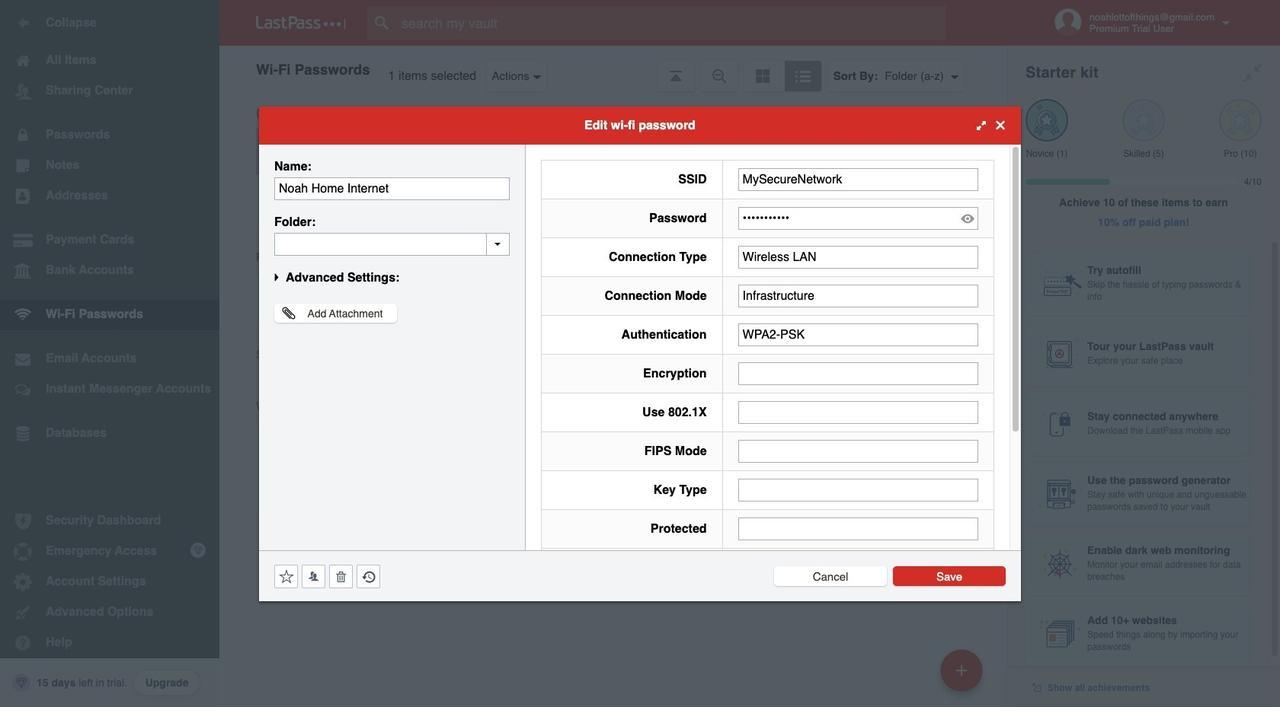 Task type: vqa. For each thing, say whether or not it's contained in the screenshot.
Search search field
yes



Task type: describe. For each thing, give the bounding box(es) containing it.
main navigation navigation
[[0, 0, 219, 708]]

new item navigation
[[935, 645, 992, 708]]

search my vault text field
[[367, 6, 976, 40]]

new item image
[[956, 666, 967, 676]]



Task type: locate. For each thing, give the bounding box(es) containing it.
dialog
[[259, 106, 1021, 698]]

None password field
[[738, 207, 979, 230]]

None text field
[[738, 285, 979, 308], [738, 362, 979, 385], [738, 440, 979, 463], [738, 285, 979, 308], [738, 362, 979, 385], [738, 440, 979, 463]]

lastpass image
[[256, 16, 346, 30]]

Search search field
[[367, 6, 976, 40]]

None text field
[[738, 168, 979, 191], [274, 177, 510, 200], [274, 233, 510, 256], [738, 246, 979, 269], [738, 324, 979, 346], [738, 401, 979, 424], [738, 479, 979, 502], [738, 518, 979, 541], [738, 168, 979, 191], [274, 177, 510, 200], [274, 233, 510, 256], [738, 246, 979, 269], [738, 324, 979, 346], [738, 401, 979, 424], [738, 479, 979, 502], [738, 518, 979, 541]]

vault options navigation
[[219, 46, 1007, 91]]



